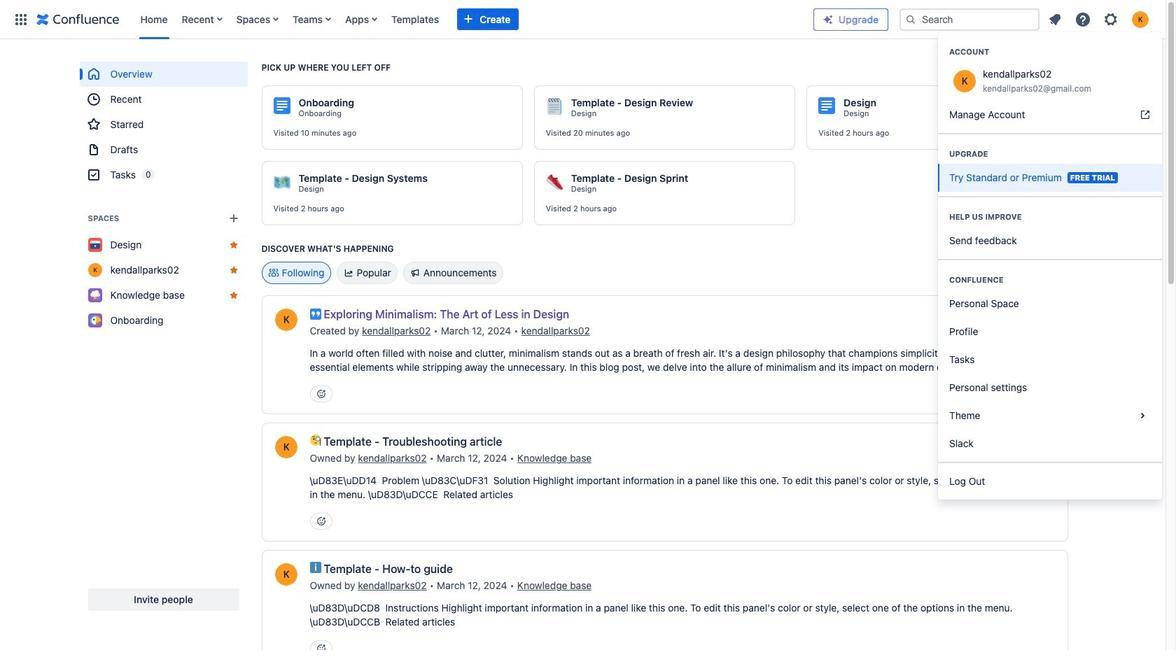 Task type: vqa. For each thing, say whether or not it's contained in the screenshot.
'Confluence' group heading
yes



Task type: describe. For each thing, give the bounding box(es) containing it.
heading for confluence group at the right
[[939, 275, 1163, 286]]

add reaction image for :information_source: image
[[316, 644, 327, 651]]

settings icon image
[[1103, 11, 1120, 28]]

more information about kendallparks02 image
[[274, 435, 299, 460]]

search image
[[906, 14, 917, 25]]

your profile and preferences image
[[1133, 11, 1149, 28]]

list for the premium icon
[[1043, 7, 1158, 32]]

premium image
[[823, 14, 834, 25]]

create a space image
[[225, 210, 242, 227]]

upgrade group
[[939, 133, 1163, 196]]

:face_with_monocle: image
[[310, 435, 321, 446]]

1 unstar this space image from the top
[[228, 240, 239, 251]]

list for appswitcher icon
[[133, 0, 814, 39]]

help icon image
[[1075, 11, 1092, 28]]

confluence group
[[939, 259, 1163, 462]]

:face_with_monocle: image
[[310, 435, 321, 446]]



Task type: locate. For each thing, give the bounding box(es) containing it.
0 horizontal spatial list
[[133, 0, 814, 39]]

None search field
[[900, 8, 1040, 30]]

0 vertical spatial more information about kendallparks02 image
[[274, 307, 299, 333]]

1 vertical spatial more information about kendallparks02 image
[[274, 562, 299, 588]]

add reaction image
[[316, 389, 327, 400], [316, 516, 327, 527], [316, 644, 327, 651]]

2 vertical spatial add reaction image
[[316, 644, 327, 651]]

list
[[133, 0, 814, 39], [1043, 7, 1158, 32]]

2 heading from the top
[[939, 148, 1163, 160]]

global element
[[8, 0, 814, 39]]

heading for upgrade group
[[939, 148, 1163, 160]]

2 unstar this space image from the top
[[228, 290, 239, 301]]

heading for help us improve group
[[939, 212, 1163, 223]]

:notepad_spiral: image
[[546, 98, 563, 115], [546, 98, 563, 115]]

:information_source: image
[[310, 562, 321, 574]]

banner
[[0, 0, 1166, 39]]

unstar this space image
[[228, 240, 239, 251], [228, 290, 239, 301]]

1 vertical spatial unstar this space image
[[228, 290, 239, 301]]

account group
[[939, 32, 1163, 133]]

0 vertical spatial add reaction image
[[316, 389, 327, 400]]

unstar this space image up unstar this space icon
[[228, 240, 239, 251]]

:athletic_shoe: image
[[546, 174, 563, 191]]

3 add reaction image from the top
[[316, 644, 327, 651]]

3 heading from the top
[[939, 212, 1163, 223]]

2 add reaction image from the top
[[316, 516, 327, 527]]

1 horizontal spatial list
[[1043, 7, 1158, 32]]

unstar this space image
[[228, 265, 239, 276]]

help us improve group
[[939, 196, 1163, 259]]

1 more information about kendallparks02 image from the top
[[274, 307, 299, 333]]

confluence image
[[36, 11, 119, 28], [36, 11, 119, 28]]

1 vertical spatial add reaction image
[[316, 516, 327, 527]]

heading for account group
[[939, 46, 1163, 57]]

1 add reaction image from the top
[[316, 389, 327, 400]]

add reaction image for :face_with_monocle: icon
[[316, 516, 327, 527]]

:information_source: image
[[310, 562, 321, 574]]

group
[[80, 62, 248, 188]]

:map: image
[[274, 174, 290, 191], [274, 174, 290, 191]]

Search field
[[900, 8, 1040, 30]]

notification icon image
[[1047, 11, 1064, 28]]

1 heading from the top
[[939, 46, 1163, 57]]

appswitcher icon image
[[13, 11, 29, 28]]

4 heading from the top
[[939, 275, 1163, 286]]

0 vertical spatial unstar this space image
[[228, 240, 239, 251]]

:athletic_shoe: image
[[546, 174, 563, 191]]

heading
[[939, 46, 1163, 57], [939, 148, 1163, 160], [939, 212, 1163, 223], [939, 275, 1163, 286]]

2 more information about kendallparks02 image from the top
[[274, 562, 299, 588]]

unstar this space image down unstar this space icon
[[228, 290, 239, 301]]

more information about kendallparks02 image
[[274, 307, 299, 333], [274, 562, 299, 588]]



